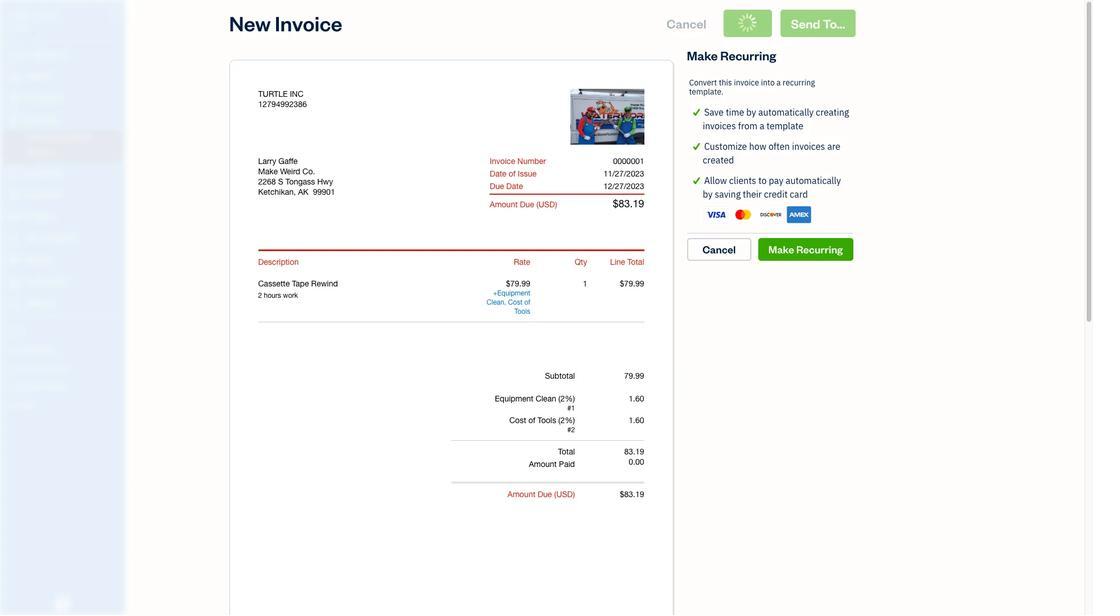 Task type: describe. For each thing, give the bounding box(es) containing it.
new invoice
[[229, 10, 343, 36]]

apps image
[[9, 327, 122, 336]]

template
[[767, 120, 804, 132]]

estimate image
[[7, 93, 21, 104]]

to
[[759, 175, 767, 186]]

report image
[[7, 298, 21, 309]]

total amount paid
[[529, 447, 575, 469]]

items and services image
[[9, 363, 122, 373]]

image
[[599, 112, 621, 122]]

make recurring inside button
[[769, 243, 843, 256]]

rate
[[514, 257, 531, 267]]

2 (2%) from the top
[[559, 416, 575, 425]]

check image for allow clients to pay automatically by saving their credit card
[[690, 174, 705, 187]]

paid
[[559, 460, 575, 469]]

1 horizontal spatial make
[[687, 47, 718, 63]]

turtle for turtle inc 12794992386
[[258, 89, 288, 99]]

1 vertical spatial usd
[[557, 490, 573, 499]]

0 vertical spatial make recurring
[[687, 47, 777, 63]]

mastercard image
[[732, 206, 756, 223]]

convert
[[690, 77, 717, 88]]

line
[[611, 257, 626, 267]]

0 vertical spatial total
[[628, 257, 645, 267]]

pay
[[769, 175, 784, 186]]

1 vertical spatial )
[[573, 490, 575, 499]]

american express image
[[787, 206, 812, 223]]

0 horizontal spatial invoice
[[275, 10, 343, 36]]

2268
[[258, 177, 276, 186]]

equipment clean
[[487, 289, 531, 306]]

automatically inside allow clients to pay automatically by saving their credit card
[[786, 175, 842, 186]]

save time by automatically creating invoices from a template
[[703, 107, 850, 132]]

Item Rate (USD) text field
[[506, 279, 531, 288]]

Item Quantity text field
[[571, 279, 588, 288]]

0 horizontal spatial (
[[537, 200, 539, 209]]

12/27/2023 button
[[595, 181, 654, 191]]

1 vertical spatial invoice
[[490, 157, 515, 166]]

79.99
[[625, 371, 645, 381]]

this
[[719, 77, 733, 88]]

0 vertical spatial due
[[490, 182, 504, 191]]

make recurring button
[[759, 238, 854, 261]]

automatically inside save time by automatically creating invoices from a template
[[759, 107, 814, 118]]

allow
[[705, 175, 727, 186]]

team members image
[[9, 345, 122, 354]]

saving
[[715, 189, 741, 200]]

1 (2%) from the top
[[559, 394, 575, 403]]

weird
[[280, 167, 300, 176]]

line total
[[611, 257, 645, 267]]

tools inside equipment clean (2%) # 1 cost of tools (2%) # 2
[[538, 416, 557, 425]]

equipment for equipment clean (2%) # 1 cost of tools (2%) # 2
[[495, 394, 534, 403]]

larry
[[258, 157, 276, 166]]

save
[[705, 107, 724, 118]]

0 vertical spatial $83.19
[[613, 198, 645, 210]]

clients
[[730, 175, 757, 186]]

due date
[[490, 182, 523, 191]]

83.19
[[625, 447, 645, 456]]

0 horizontal spatial recurring
[[721, 47, 777, 63]]

customize
[[705, 141, 747, 152]]

their
[[743, 189, 762, 200]]

clean for equipment clean
[[487, 299, 505, 306]]

creating
[[816, 107, 850, 118]]

convert this invoice into a recurring template. element
[[687, 69, 854, 233]]

issue
[[518, 169, 537, 178]]

0 vertical spatial )
[[555, 200, 557, 209]]

0 vertical spatial amount
[[490, 200, 518, 209]]

turtle inc owner
[[9, 10, 60, 31]]

recurring
[[783, 77, 816, 88]]

2 # from the top
[[568, 426, 571, 434]]

project image
[[7, 211, 21, 223]]

are
[[828, 141, 841, 152]]

total inside total amount paid
[[558, 447, 575, 456]]

inc for turtle inc owner
[[44, 10, 60, 22]]

a inside save time by automatically creating invoices from a template
[[760, 120, 765, 132]]

into
[[761, 77, 775, 88]]

, cost of tools
[[505, 299, 531, 316]]

cost inside equipment clean (2%) # 1 cost of tools (2%) # 2
[[510, 416, 527, 425]]

convert this invoice into a recurring template.
[[690, 77, 816, 97]]

83.19 0.00
[[625, 447, 645, 467]]

Line Total (USD) text field
[[620, 279, 645, 288]]

,
[[505, 299, 506, 306]]

card
[[790, 189, 808, 200]]

cancel
[[703, 243, 736, 256]]

s
[[278, 177, 283, 186]]

of inside equipment clean (2%) # 1 cost of tools (2%) # 2
[[529, 416, 536, 425]]

created
[[703, 154, 734, 166]]

2 1.60 from the top
[[629, 416, 645, 425]]

expense image
[[7, 190, 21, 201]]

1 1.60 from the top
[[629, 394, 645, 403]]

delete
[[573, 112, 597, 122]]

0.00
[[629, 457, 645, 467]]

amount inside total amount paid
[[529, 460, 557, 469]]

tongass
[[286, 177, 315, 186]]

often
[[769, 141, 790, 152]]

time
[[726, 107, 745, 118]]

+
[[493, 289, 498, 297]]

recurring inside make recurring button
[[797, 243, 843, 256]]

delete image
[[573, 112, 621, 122]]

invoices inside 'customize how often invoices are created'
[[793, 141, 826, 152]]

hwy
[[317, 177, 333, 186]]

co.
[[303, 167, 315, 176]]

gaffe
[[279, 157, 298, 166]]

inc for turtle inc 12794992386
[[290, 89, 304, 99]]

1 vertical spatial amount due ( usd )
[[508, 490, 575, 499]]

Issue date in MM/DD/YYYY format text field
[[570, 169, 654, 178]]

payment image
[[7, 168, 21, 179]]



Task type: locate. For each thing, give the bounding box(es) containing it.
0 vertical spatial automatically
[[759, 107, 814, 118]]

turtle up 12794992386
[[258, 89, 288, 99]]

make up convert
[[687, 47, 718, 63]]

bank connections image
[[9, 382, 122, 391]]

inc inside turtle inc owner
[[44, 10, 60, 22]]

chart image
[[7, 276, 21, 288]]

dashboard image
[[7, 50, 21, 61]]

main element
[[0, 0, 154, 615]]

make recurring
[[687, 47, 777, 63], [769, 243, 843, 256]]

tools inside , cost of tools
[[515, 308, 531, 316]]

0 vertical spatial cost
[[508, 299, 523, 306]]

due down due date
[[520, 200, 535, 209]]

)
[[555, 200, 557, 209], [573, 490, 575, 499]]

make down discover image
[[769, 243, 795, 256]]

equipment inside the equipment clean
[[498, 289, 531, 297]]

new
[[229, 10, 271, 36]]

0 horizontal spatial usd
[[539, 200, 555, 209]]

1 check image from the top
[[690, 105, 705, 119]]

money image
[[7, 255, 21, 266]]

subtotal
[[545, 371, 575, 381]]

( down total amount paid
[[555, 490, 557, 499]]

invoices inside save time by automatically creating invoices from a template
[[703, 120, 736, 132]]

0 vertical spatial of
[[509, 169, 516, 178]]

visa image
[[704, 206, 728, 223]]

0 vertical spatial usd
[[539, 200, 555, 209]]

inc
[[44, 10, 60, 22], [290, 89, 304, 99]]

usd down paid on the right
[[557, 490, 573, 499]]

0 vertical spatial clean
[[487, 299, 505, 306]]

0 vertical spatial make
[[687, 47, 718, 63]]

(2%) up 1
[[559, 394, 575, 403]]

0 vertical spatial by
[[747, 107, 757, 118]]

invoices
[[703, 120, 736, 132], [793, 141, 826, 152]]

1 vertical spatial $83.19
[[620, 490, 645, 499]]

equipment for equipment clean
[[498, 289, 531, 297]]

of up due date
[[509, 169, 516, 178]]

turtle inside turtle inc 12794992386
[[258, 89, 288, 99]]

check image
[[690, 105, 705, 119], [690, 174, 705, 187]]

total
[[628, 257, 645, 267], [558, 447, 575, 456]]

$83.19 down 0.00
[[620, 490, 645, 499]]

0 vertical spatial inc
[[44, 10, 60, 22]]

how
[[750, 141, 767, 152]]

check image down created
[[690, 174, 705, 187]]

1 vertical spatial amount
[[529, 460, 557, 469]]

a
[[777, 77, 781, 88], [760, 120, 765, 132]]

Enter an Invoice # text field
[[613, 157, 645, 166]]

0 vertical spatial recurring
[[721, 47, 777, 63]]

2 vertical spatial due
[[538, 490, 552, 499]]

automatically up template
[[759, 107, 814, 118]]

qty
[[575, 257, 588, 267]]

1 vertical spatial automatically
[[786, 175, 842, 186]]

(2%) up 2
[[559, 416, 575, 425]]

0 vertical spatial a
[[777, 77, 781, 88]]

recurring
[[721, 47, 777, 63], [797, 243, 843, 256]]

1 horizontal spatial by
[[747, 107, 757, 118]]

turtle inc 12794992386
[[258, 89, 307, 109]]

from
[[739, 120, 758, 132]]

2 horizontal spatial due
[[538, 490, 552, 499]]

timer image
[[7, 233, 21, 244]]

check image for save time by automatically creating invoices from a template
[[690, 105, 705, 119]]

1 # from the top
[[568, 404, 571, 412]]

1 horizontal spatial clean
[[536, 394, 557, 403]]

0 vertical spatial invoice
[[275, 10, 343, 36]]

1 horizontal spatial (
[[555, 490, 557, 499]]

2 check image from the top
[[690, 174, 705, 187]]

recurring down american express "image"
[[797, 243, 843, 256]]

by inside allow clients to pay automatically by saving their credit card
[[703, 189, 713, 200]]

1 vertical spatial (2%)
[[559, 416, 575, 425]]

clean inside the equipment clean
[[487, 299, 505, 306]]

1 vertical spatial turtle
[[258, 89, 288, 99]]

1 vertical spatial a
[[760, 120, 765, 132]]

usd down number at the top left of page
[[539, 200, 555, 209]]

equipment
[[498, 289, 531, 297], [495, 394, 534, 403]]

clean
[[487, 299, 505, 306], [536, 394, 557, 403]]

$83.19
[[613, 198, 645, 210], [620, 490, 645, 499]]

1 vertical spatial inc
[[290, 89, 304, 99]]

1
[[571, 404, 575, 412]]

0 horizontal spatial make
[[258, 167, 278, 176]]

date up due date
[[490, 169, 507, 178]]

turtle up owner
[[9, 10, 42, 22]]

12794992386
[[258, 100, 307, 109]]

amount down total amount paid
[[508, 490, 536, 499]]

date
[[490, 169, 507, 178], [507, 182, 523, 191]]

1 vertical spatial date
[[507, 182, 523, 191]]

#
[[568, 404, 571, 412], [568, 426, 571, 434]]

turtle for turtle inc owner
[[9, 10, 42, 22]]

automatically
[[759, 107, 814, 118], [786, 175, 842, 186]]

make recurring down american express "image"
[[769, 243, 843, 256]]

1 vertical spatial equipment
[[495, 394, 534, 403]]

automatically up 'card'
[[786, 175, 842, 186]]

1 vertical spatial due
[[520, 200, 535, 209]]

invoice
[[275, 10, 343, 36], [490, 157, 515, 166]]

discover image
[[759, 206, 784, 223]]

0 vertical spatial date
[[490, 169, 507, 178]]

1 horizontal spatial )
[[573, 490, 575, 499]]

owner
[[9, 23, 30, 31]]

check image down template.
[[690, 105, 705, 119]]

1 vertical spatial total
[[558, 447, 575, 456]]

amount due ( usd )
[[490, 200, 557, 209], [508, 490, 575, 499]]

settings image
[[9, 400, 122, 409]]

invoices down save
[[703, 120, 736, 132]]

0 vertical spatial #
[[568, 404, 571, 412]]

2 horizontal spatial make
[[769, 243, 795, 256]]

recurring up invoice
[[721, 47, 777, 63]]

equipment inside equipment clean (2%) # 1 cost of tools (2%) # 2
[[495, 394, 534, 403]]

cancel button
[[687, 238, 752, 261]]

0 vertical spatial (2%)
[[559, 394, 575, 403]]

1 horizontal spatial due
[[520, 200, 535, 209]]

0 horizontal spatial clean
[[487, 299, 505, 306]]

0 horizontal spatial inc
[[44, 10, 60, 22]]

clean down subtotal
[[536, 394, 557, 403]]

0 vertical spatial (
[[537, 200, 539, 209]]

99901
[[313, 187, 335, 197]]

inc inside turtle inc 12794992386
[[290, 89, 304, 99]]

(2%)
[[559, 394, 575, 403], [559, 416, 575, 425]]

description
[[258, 257, 299, 267]]

tools down the equipment clean
[[515, 308, 531, 316]]

1 horizontal spatial tools
[[538, 416, 557, 425]]

( down issue
[[537, 200, 539, 209]]

by down allow
[[703, 189, 713, 200]]

make inside larry gaffe make weird co. 2268 s tongass hwy ketchikan, ak  99901
[[258, 167, 278, 176]]

date down date of issue
[[507, 182, 523, 191]]

0 vertical spatial turtle
[[9, 10, 42, 22]]

1 horizontal spatial recurring
[[797, 243, 843, 256]]

2 vertical spatial make
[[769, 243, 795, 256]]

a inside convert this invoice into a recurring template.
[[777, 77, 781, 88]]

0 horizontal spatial )
[[555, 200, 557, 209]]

invoices left are at the top of the page
[[793, 141, 826, 152]]

1 vertical spatial recurring
[[797, 243, 843, 256]]

1 vertical spatial (
[[555, 490, 557, 499]]

usd
[[539, 200, 555, 209], [557, 490, 573, 499]]

0 horizontal spatial tools
[[515, 308, 531, 316]]

cost
[[508, 299, 523, 306], [510, 416, 527, 425]]

1 vertical spatial 1.60
[[629, 416, 645, 425]]

by up from
[[747, 107, 757, 118]]

customize how often invoices are created
[[703, 141, 841, 166]]

0 vertical spatial invoices
[[703, 120, 736, 132]]

total up paid on the right
[[558, 447, 575, 456]]

a right "into"
[[777, 77, 781, 88]]

1 horizontal spatial a
[[777, 77, 781, 88]]

total right line
[[628, 257, 645, 267]]

due down total amount paid
[[538, 490, 552, 499]]

of up total amount paid
[[529, 416, 536, 425]]

0 horizontal spatial due
[[490, 182, 504, 191]]

of down item rate (usd) 'text box'
[[525, 299, 531, 306]]

1 horizontal spatial turtle
[[258, 89, 288, 99]]

2 vertical spatial of
[[529, 416, 536, 425]]

make recurring up this
[[687, 47, 777, 63]]

amount due ( usd ) down total amount paid
[[508, 490, 575, 499]]

check image
[[690, 140, 705, 153]]

turtle
[[9, 10, 42, 22], [258, 89, 288, 99]]

by inside save time by automatically creating invoices from a template
[[747, 107, 757, 118]]

1 vertical spatial make
[[258, 167, 278, 176]]

1 horizontal spatial total
[[628, 257, 645, 267]]

clean down +
[[487, 299, 505, 306]]

1 horizontal spatial inc
[[290, 89, 304, 99]]

due
[[490, 182, 504, 191], [520, 200, 535, 209], [538, 490, 552, 499]]

0 vertical spatial tools
[[515, 308, 531, 316]]

0 vertical spatial check image
[[690, 105, 705, 119]]

date of issue
[[490, 169, 537, 178]]

1 vertical spatial of
[[525, 299, 531, 306]]

cost inside , cost of tools
[[508, 299, 523, 306]]

1 vertical spatial clean
[[536, 394, 557, 403]]

0 horizontal spatial total
[[558, 447, 575, 456]]

credit
[[764, 189, 788, 200]]

make down 'larry'
[[258, 167, 278, 176]]

clean inside equipment clean (2%) # 1 cost of tools (2%) # 2
[[536, 394, 557, 403]]

1 horizontal spatial invoice
[[490, 157, 515, 166]]

of
[[509, 169, 516, 178], [525, 299, 531, 306], [529, 416, 536, 425]]

template.
[[690, 87, 724, 97]]

1 vertical spatial check image
[[690, 174, 705, 187]]

0 vertical spatial amount due ( usd )
[[490, 200, 557, 209]]

turtle inside turtle inc owner
[[9, 10, 42, 22]]

# down 1
[[568, 426, 571, 434]]

0 horizontal spatial a
[[760, 120, 765, 132]]

12/27/2023
[[604, 182, 645, 191]]

$83.19 down 12/27/2023 dropdown button
[[613, 198, 645, 210]]

amount
[[490, 200, 518, 209], [529, 460, 557, 469], [508, 490, 536, 499]]

1 vertical spatial by
[[703, 189, 713, 200]]

number
[[518, 157, 546, 166]]

0 horizontal spatial turtle
[[9, 10, 42, 22]]

larry gaffe make weird co. 2268 s tongass hwy ketchikan, ak  99901
[[258, 157, 335, 197]]

invoice number
[[490, 157, 546, 166]]

1 vertical spatial invoices
[[793, 141, 826, 152]]

amount left paid on the right
[[529, 460, 557, 469]]

Enter an Item Name text field
[[258, 279, 474, 289]]

a right from
[[760, 120, 765, 132]]

ketchikan,
[[258, 187, 296, 197]]

1 vertical spatial cost
[[510, 416, 527, 425]]

1 vertical spatial #
[[568, 426, 571, 434]]

1.60 up 83.19
[[629, 416, 645, 425]]

tools up total amount paid
[[538, 416, 557, 425]]

tools
[[515, 308, 531, 316], [538, 416, 557, 425]]

0 horizontal spatial by
[[703, 189, 713, 200]]

invoice image
[[7, 115, 21, 126]]

2 vertical spatial amount
[[508, 490, 536, 499]]

0 vertical spatial equipment
[[498, 289, 531, 297]]

(
[[537, 200, 539, 209], [555, 490, 557, 499]]

amount down due date
[[490, 200, 518, 209]]

amount due ( usd ) down due date
[[490, 200, 557, 209]]

freshbooks image
[[54, 597, 72, 611]]

0 vertical spatial 1.60
[[629, 394, 645, 403]]

1.60
[[629, 394, 645, 403], [629, 416, 645, 425]]

due down date of issue
[[490, 182, 504, 191]]

2
[[571, 426, 575, 434]]

make inside button
[[769, 243, 795, 256]]

equipment clean (2%) # 1 cost of tools (2%) # 2
[[495, 394, 575, 434]]

allow clients to pay automatically by saving their credit card
[[703, 175, 842, 200]]

Enter an Item Description text field
[[258, 291, 474, 300]]

1 horizontal spatial usd
[[557, 490, 573, 499]]

0 horizontal spatial invoices
[[703, 120, 736, 132]]

invoice
[[734, 77, 760, 88]]

1.60 down 79.99
[[629, 394, 645, 403]]

1 vertical spatial tools
[[538, 416, 557, 425]]

# up 2
[[568, 404, 571, 412]]

clean for equipment clean (2%) # 1 cost of tools (2%) # 2
[[536, 394, 557, 403]]

1 vertical spatial make recurring
[[769, 243, 843, 256]]

of inside , cost of tools
[[525, 299, 531, 306]]

1 horizontal spatial invoices
[[793, 141, 826, 152]]

client image
[[7, 71, 21, 83]]

by
[[747, 107, 757, 118], [703, 189, 713, 200]]



Task type: vqa. For each thing, say whether or not it's contained in the screenshot.
chevronLeft IMAGE
no



